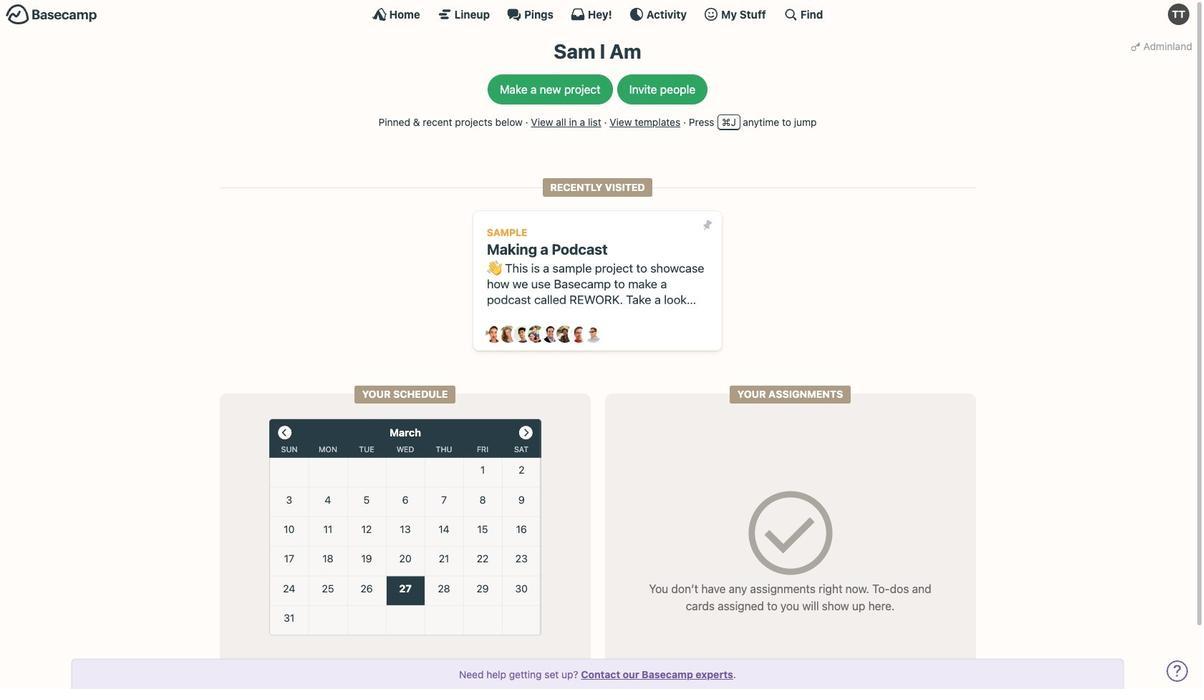 Task type: locate. For each thing, give the bounding box(es) containing it.
terry turtle image
[[1168, 4, 1190, 25]]

nicole katz image
[[557, 326, 574, 343]]

jared davis image
[[514, 326, 531, 343]]

annie bryan image
[[486, 326, 503, 343]]

josh fiske image
[[542, 326, 560, 343]]

jennifer young image
[[528, 326, 545, 343]]

victor cooper image
[[585, 326, 602, 343]]

switch accounts image
[[6, 4, 97, 26]]

cheryl walters image
[[500, 326, 517, 343]]



Task type: vqa. For each thing, say whether or not it's contained in the screenshot.
call
no



Task type: describe. For each thing, give the bounding box(es) containing it.
keyboard shortcut: ⌘ + / image
[[784, 7, 798, 21]]

main element
[[0, 0, 1196, 28]]

steve marsh image
[[571, 326, 588, 343]]



